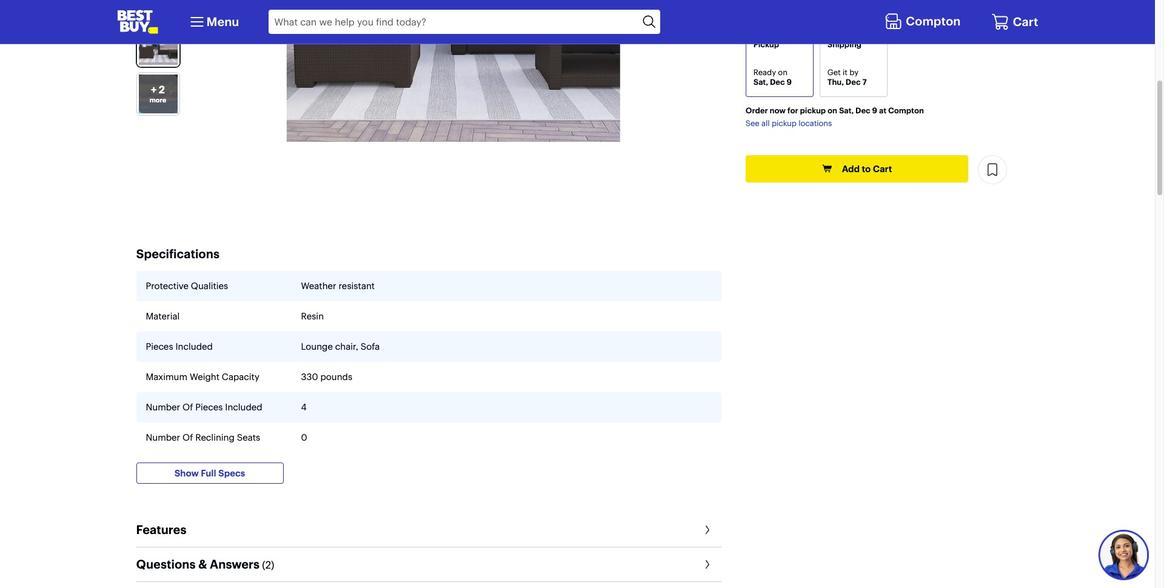 Task type: locate. For each thing, give the bounding box(es) containing it.
features button
[[136, 513, 722, 547]]

9 right ready at the top of the page
[[787, 77, 792, 87]]

ready on sat, dec 9
[[754, 67, 792, 87]]

compton inside dropdown button
[[906, 13, 961, 28]]

add to cart button
[[746, 156, 969, 183]]

sat,
[[754, 77, 769, 87], [840, 106, 854, 115]]

1 vertical spatial 2
[[266, 559, 271, 572]]

pieces
[[146, 341, 173, 353], [196, 402, 223, 413]]

see all pickup locations button
[[746, 118, 833, 128]]

pieces down weight
[[196, 402, 223, 413]]

on right ready at the top of the page
[[779, 67, 788, 77]]

dec up now
[[771, 77, 785, 87]]

sat, down thu,
[[840, 106, 854, 115]]

number for number of reclining seats
[[146, 432, 180, 444]]

number
[[146, 402, 180, 413], [146, 432, 180, 444]]

of
[[183, 402, 193, 413], [183, 432, 193, 444]]

1 vertical spatial included
[[225, 402, 262, 413]]

protective
[[146, 280, 189, 292]]

0 vertical spatial 9
[[787, 77, 792, 87]]

included
[[176, 341, 213, 353], [225, 402, 262, 413]]

questions
[[136, 557, 196, 572]]

9
[[787, 77, 792, 87], [873, 106, 878, 115]]

questions & answers ( 2 )
[[136, 557, 275, 572]]

get
[[828, 67, 841, 77]]

1 number from the top
[[146, 402, 180, 413]]

pickup
[[801, 106, 826, 115], [772, 118, 797, 128]]

0 vertical spatial 2
[[159, 83, 165, 96]]

&
[[198, 557, 207, 572]]

7
[[863, 77, 867, 87]]

9 inside order now for pickup on sat, dec 9 at compton see all pickup locations
[[873, 106, 878, 115]]

on
[[779, 67, 788, 77], [828, 106, 838, 115]]

2 number from the top
[[146, 432, 180, 444]]

chair,
[[335, 341, 359, 353]]

0 horizontal spatial cart
[[874, 163, 893, 175]]

number down maximum
[[146, 402, 180, 413]]

sat, up 'order'
[[754, 77, 769, 87]]

1 horizontal spatial pieces
[[196, 402, 223, 413]]

0 horizontal spatial sat,
[[754, 77, 769, 87]]

sat, inside 'ready on sat, dec 9'
[[754, 77, 769, 87]]

+ 2 more
[[150, 83, 166, 104]]

weather resistant
[[301, 280, 375, 292]]

1 vertical spatial on
[[828, 106, 838, 115]]

0 vertical spatial pieces
[[146, 341, 173, 353]]

included up maximum weight capacity
[[176, 341, 213, 353]]

0 horizontal spatial 2
[[159, 83, 165, 96]]

0 horizontal spatial pickup
[[772, 118, 797, 128]]

1 horizontal spatial pickup
[[801, 106, 826, 115]]

menu
[[207, 14, 239, 29]]

pickup up locations
[[801, 106, 826, 115]]

included down capacity
[[225, 402, 262, 413]]

dec left 7
[[846, 77, 861, 87]]

resistant
[[339, 280, 375, 292]]

qualities
[[191, 280, 228, 292]]

locations
[[799, 118, 833, 128]]

order now for pickup on sat, dec 9 at compton see all pickup locations
[[746, 106, 925, 128]]

show
[[175, 468, 199, 479]]

1 vertical spatial sat,
[[840, 106, 854, 115]]

see
[[746, 118, 760, 128]]

2 of from the top
[[183, 432, 193, 444]]

0 vertical spatial on
[[779, 67, 788, 77]]

0 vertical spatial cart
[[1014, 14, 1039, 29]]

alt view zoom 16. flash furniture - seneca outdoor rectangle contemporary resin 4 piece patio set - chocolate brown. image
[[287, 0, 621, 142], [139, 26, 177, 65]]

compton
[[906, 13, 961, 28], [889, 106, 925, 115]]

cart
[[1014, 14, 1039, 29], [874, 163, 893, 175]]

dec
[[771, 77, 785, 87], [846, 77, 861, 87], [856, 106, 871, 115]]

maximum
[[146, 371, 188, 383]]

1 vertical spatial 9
[[873, 106, 878, 115]]

1 vertical spatial of
[[183, 432, 193, 444]]

1 horizontal spatial 9
[[873, 106, 878, 115]]

pounds
[[321, 371, 353, 383]]

number up "show"
[[146, 432, 180, 444]]

number of reclining seats
[[146, 432, 260, 444]]

show full specs button
[[136, 463, 284, 484]]

pickup down now
[[772, 118, 797, 128]]

save image
[[986, 163, 1001, 177]]

0 horizontal spatial on
[[779, 67, 788, 77]]

on up locations
[[828, 106, 838, 115]]

1 vertical spatial compton
[[889, 106, 925, 115]]

0 horizontal spatial included
[[176, 341, 213, 353]]

caret-right icon image
[[700, 523, 715, 538]]

0 vertical spatial of
[[183, 402, 193, 413]]

for
[[788, 106, 799, 115]]

material
[[146, 311, 180, 322]]

0 horizontal spatial 9
[[787, 77, 792, 87]]

cart link
[[992, 13, 1039, 31]]

lounge
[[301, 341, 333, 353]]

1 vertical spatial cart
[[874, 163, 893, 175]]

sat, inside order now for pickup on sat, dec 9 at compton see all pickup locations
[[840, 106, 854, 115]]

0 vertical spatial pickup
[[801, 106, 826, 115]]

number for number of pieces included
[[146, 402, 180, 413]]

cart right cart icon
[[1014, 14, 1039, 29]]

weight
[[190, 371, 220, 383]]

1 horizontal spatial included
[[225, 402, 262, 413]]

of left reclining
[[183, 432, 193, 444]]

0 vertical spatial sat,
[[754, 77, 769, 87]]

2 right the answers
[[266, 559, 271, 572]]

of for reclining
[[183, 432, 193, 444]]

1 horizontal spatial alt view zoom 16. flash furniture - seneca outdoor rectangle contemporary resin 4 piece patio set - chocolate brown. image
[[287, 0, 621, 142]]

cart right to
[[874, 163, 893, 175]]

0 vertical spatial number
[[146, 402, 180, 413]]

of down maximum weight capacity
[[183, 402, 193, 413]]

of for pieces
[[183, 402, 193, 413]]

dec left at
[[856, 106, 871, 115]]

pickup
[[754, 40, 780, 49]]

specs
[[218, 468, 245, 479]]

9 left at
[[873, 106, 878, 115]]

1 horizontal spatial 2
[[266, 559, 271, 572]]

0 vertical spatial compton
[[906, 13, 961, 28]]

1 vertical spatial number
[[146, 432, 180, 444]]

1 horizontal spatial on
[[828, 106, 838, 115]]

1 of from the top
[[183, 402, 193, 413]]

now
[[770, 106, 786, 115]]

1 horizontal spatial sat,
[[840, 106, 854, 115]]

pieces included
[[146, 341, 213, 353]]

2
[[159, 83, 165, 96], [266, 559, 271, 572]]

reclining
[[196, 432, 235, 444]]

pieces down material
[[146, 341, 173, 353]]

it
[[843, 67, 848, 77]]

2 right +
[[159, 83, 165, 96]]



Task type: describe. For each thing, give the bounding box(es) containing it.
to
[[863, 163, 872, 175]]

shipping
[[828, 40, 862, 49]]

compton button
[[885, 10, 964, 33]]

add
[[843, 163, 860, 175]]

on inside 'ready on sat, dec 9'
[[779, 67, 788, 77]]

get it by thu, dec 7
[[828, 67, 867, 87]]

at
[[880, 106, 887, 115]]

show full specs
[[175, 468, 245, 479]]

weather
[[301, 280, 337, 292]]

dec inside get it by thu, dec 7
[[846, 77, 861, 87]]

number of pieces included
[[146, 402, 262, 413]]

features
[[136, 523, 187, 538]]

resin
[[301, 311, 324, 322]]

best buy help human beacon image
[[1099, 529, 1150, 581]]

0 horizontal spatial alt view zoom 16. flash furniture - seneca outdoor rectangle contemporary resin 4 piece patio set - chocolate brown. image
[[139, 26, 177, 65]]

maximum weight capacity
[[146, 371, 260, 383]]

2 inside "questions & answers ( 2 )"
[[266, 559, 271, 572]]

cart inside button
[[874, 163, 893, 175]]

add to cart
[[843, 163, 893, 175]]

+
[[151, 83, 157, 96]]

(
[[262, 559, 266, 572]]

menu button
[[187, 12, 239, 32]]

dec inside 'ready on sat, dec 9'
[[771, 77, 785, 87]]

0 vertical spatial included
[[176, 341, 213, 353]]

on inside order now for pickup on sat, dec 9 at compton see all pickup locations
[[828, 106, 838, 115]]

)
[[271, 559, 275, 572]]

sofa
[[361, 341, 380, 353]]

Type to search. Navigate forward to hear suggestions text field
[[268, 10, 640, 34]]

thu,
[[828, 77, 845, 87]]

0 horizontal spatial pieces
[[146, 341, 173, 353]]

330
[[301, 371, 318, 383]]

4
[[301, 402, 307, 413]]

full
[[201, 468, 216, 479]]

more
[[150, 96, 166, 104]]

alt view zoom 15. flash furniture - seneca outdoor rectangle contemporary resin 4 piece patio set - chocolate brown. image
[[139, 0, 177, 16]]

lounge chair, sofa
[[301, 341, 380, 353]]

protective qualities
[[146, 280, 228, 292]]

bestbuy.com image
[[117, 10, 158, 34]]

9 inside 'ready on sat, dec 9'
[[787, 77, 792, 87]]

compton inside order now for pickup on sat, dec 9 at compton see all pickup locations
[[889, 106, 925, 115]]

1 vertical spatial pieces
[[196, 402, 223, 413]]

alt view zoom 17. flash furniture - seneca outdoor rectangle contemporary resin 4 piece patio set - chocolate brown. image
[[139, 75, 177, 114]]

answers
[[210, 557, 260, 572]]

dec inside order now for pickup on sat, dec 9 at compton see all pickup locations
[[856, 106, 871, 115]]

ready
[[754, 67, 777, 77]]

0
[[301, 432, 307, 444]]

1 horizontal spatial cart
[[1014, 14, 1039, 29]]

all
[[762, 118, 770, 128]]

order
[[746, 106, 769, 115]]

330 pounds
[[301, 371, 353, 383]]

specifications
[[136, 246, 220, 262]]

1 vertical spatial pickup
[[772, 118, 797, 128]]

seats
[[237, 432, 260, 444]]

by
[[850, 67, 859, 77]]

capacity
[[222, 371, 260, 383]]

cart icon image
[[992, 13, 1011, 31]]

2 inside + 2 more
[[159, 83, 165, 96]]



Task type: vqa. For each thing, say whether or not it's contained in the screenshot.


